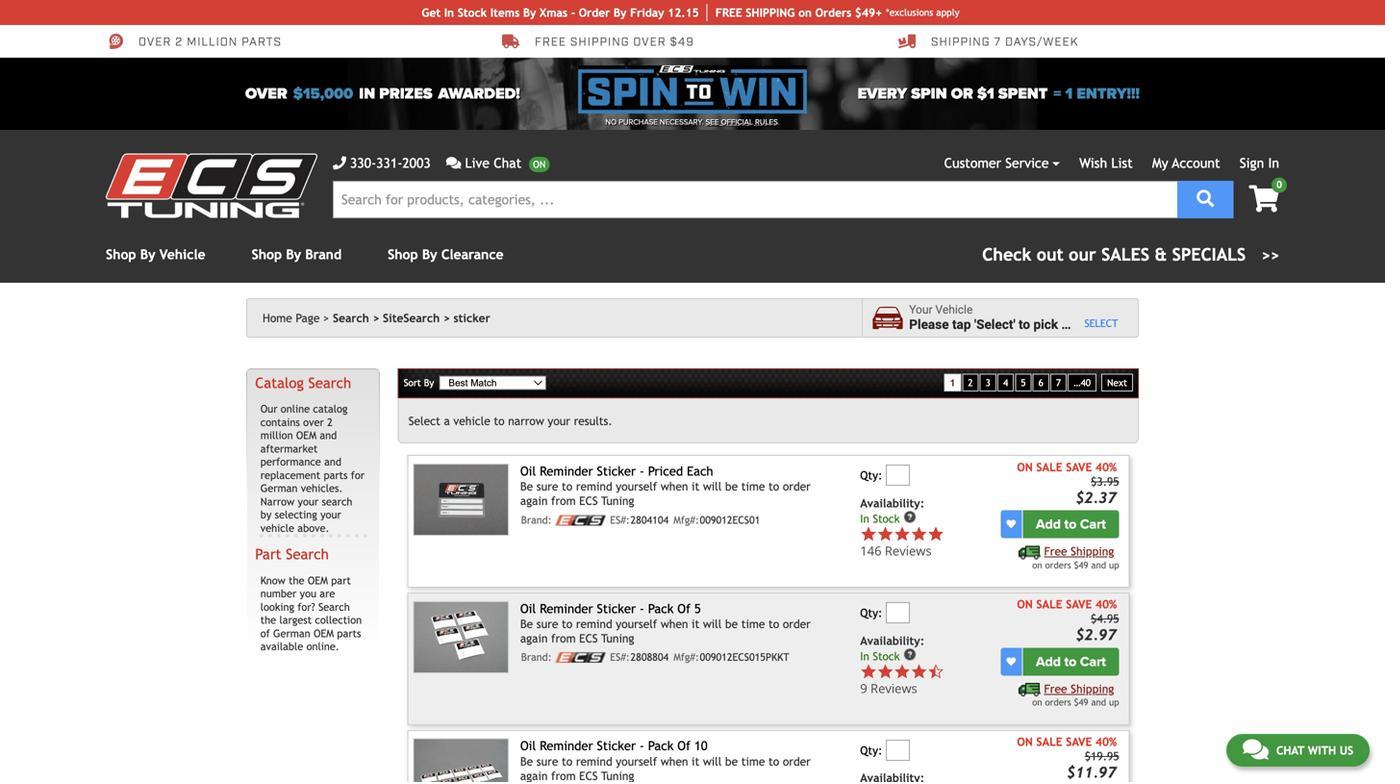 Task type: locate. For each thing, give the bounding box(es) containing it.
be
[[725, 480, 738, 493], [725, 617, 738, 631], [725, 755, 738, 768]]

- inside oil reminder sticker - priced each be sure to remind yourself when it will be time to order again from ecs tuning
[[640, 464, 644, 479]]

1 sure from the top
[[537, 480, 558, 493]]

4
[[1004, 377, 1009, 388]]

1 qty: from the top
[[860, 469, 883, 482]]

reviews for 146 reviews
[[885, 542, 932, 560]]

from for 5
[[551, 632, 576, 645]]

priced
[[648, 464, 683, 479]]

2 save from the top
[[1066, 598, 1092, 611]]

on down free shipping icon
[[1033, 697, 1043, 708]]

brand: right es#2804104 - 009012ecs01 - oil reminder sticker - priced each - be sure to remind yourself when it will be time to order again from ecs tuning - ecs - audi bmw volkswagen mercedes benz mini porsche image
[[521, 514, 552, 526]]

contains
[[261, 416, 300, 429]]

1 question sign image from the top
[[904, 510, 917, 524]]

by for shop by brand
[[286, 247, 301, 262]]

2 horizontal spatial vehicle
[[1072, 317, 1114, 333]]

know the oem part number you are looking for?  search the largest collection of german oem parts available online.
[[261, 574, 362, 653]]

1 availability: in stock from the top
[[860, 496, 925, 525]]

over down "friday"
[[634, 34, 666, 50]]

1 brand: from the top
[[521, 514, 552, 526]]

xmas
[[540, 6, 568, 19]]

1 from from the top
[[551, 494, 576, 508]]

0 vertical spatial qty:
[[860, 469, 883, 482]]

2 vertical spatial 40%
[[1096, 735, 1117, 749]]

orders for $2.37
[[1045, 560, 1072, 570]]

1 vertical spatial ecs
[[579, 632, 598, 645]]

order inside oil reminder sticker - pack of 5 be sure to remind yourself when it will be time to order again from ecs tuning
[[783, 617, 811, 631]]

it down 10
[[692, 755, 700, 768]]

sure for 5
[[537, 617, 558, 631]]

2 add to wish list image from the top
[[1007, 657, 1016, 667]]

it inside the oil reminder sticker - pack of 10 be sure to remind yourself when it will be time to order again from ecs tuning
[[692, 755, 700, 768]]

None text field
[[886, 465, 910, 486], [886, 602, 910, 623], [886, 465, 910, 486], [886, 602, 910, 623]]

ecs inside oil reminder sticker - pack of 5 be sure to remind yourself when it will be time to order again from ecs tuning
[[579, 632, 598, 645]]

ecs - corporate logo image
[[555, 515, 605, 526], [555, 653, 605, 663]]

1 shop from the left
[[106, 247, 136, 262]]

of inside the oil reminder sticker - pack of 10 be sure to remind yourself when it will be time to order again from ecs tuning
[[678, 739, 691, 754]]

rules
[[755, 117, 778, 127]]

2 sure from the top
[[537, 617, 558, 631]]

remind inside oil reminder sticker - priced each be sure to remind yourself when it will be time to order again from ecs tuning
[[576, 480, 613, 493]]

reviews right 146 in the right of the page
[[885, 542, 932, 560]]

0 vertical spatial be
[[725, 480, 738, 493]]

1 order from the top
[[783, 480, 811, 493]]

yourself inside oil reminder sticker - pack of 5 be sure to remind yourself when it will be time to order again from ecs tuning
[[616, 617, 657, 631]]

0 vertical spatial cart
[[1080, 516, 1106, 533]]

ecs - corporate logo image down oil reminder sticker - pack of 5 link
[[555, 653, 605, 663]]

by
[[523, 6, 536, 19], [614, 6, 627, 19], [140, 247, 155, 262], [286, 247, 301, 262], [422, 247, 437, 262], [424, 377, 434, 388]]

be down narrow
[[520, 480, 533, 493]]

remind down oil reminder sticker - pack of 5 link
[[576, 617, 613, 631]]

add to wish list image
[[1007, 520, 1016, 529], [1007, 657, 1016, 667]]

be right es#2808804 - 009012ecs015pkkt - oil reminder sticker - pack of 5 - be sure to remind yourself when it will be time to order again from ecs tuning - ecs - audi bmw volkswagen mercedes benz mini porsche image
[[520, 617, 533, 631]]

free shipping on orders $49 and up for $2.97
[[1033, 682, 1120, 708]]

0 horizontal spatial the
[[261, 614, 276, 627]]

0 vertical spatial when
[[661, 480, 688, 493]]

2 question sign image from the top
[[904, 648, 917, 661]]

1 9 reviews link from the top
[[860, 663, 997, 697]]

order for 5
[[783, 617, 811, 631]]

list
[[1112, 155, 1133, 171]]

sure inside oil reminder sticker - priced each be sure to remind yourself when it will be time to order again from ecs tuning
[[537, 480, 558, 493]]

again right es#2808806 - 009012ecs0110kt - oil reminder sticker - pack of 10 - be sure to remind yourself when it will be time to order again from ecs tuning - ecs - audi bmw volkswagen mercedes benz mini porsche image
[[520, 769, 548, 782]]

when inside the oil reminder sticker - pack of 10 be sure to remind yourself when it will be time to order again from ecs tuning
[[661, 755, 688, 768]]

up up $19.95
[[1109, 697, 1120, 708]]

1 orders from the top
[[1045, 560, 1072, 570]]

0 horizontal spatial shop
[[106, 247, 136, 262]]

yourself for 10
[[616, 755, 657, 768]]

1 horizontal spatial 7
[[1056, 377, 1061, 388]]

2 vertical spatial sure
[[537, 755, 558, 768]]

0 vertical spatial again
[[520, 494, 548, 508]]

be inside oil reminder sticker - pack of 5 be sure to remind yourself when it will be time to order again from ecs tuning
[[725, 617, 738, 631]]

1 time from the top
[[742, 480, 765, 493]]

3
[[986, 377, 991, 388]]

330-331-2003 link
[[333, 153, 431, 173]]

brand: for 9 reviews
[[521, 652, 552, 664]]

1 vertical spatial sure
[[537, 617, 558, 631]]

1 vertical spatial availability: in stock
[[860, 634, 925, 663]]

6 link
[[1033, 374, 1050, 392]]

sure down narrow
[[537, 480, 558, 493]]

catalog search
[[255, 375, 351, 391]]

tuning for 10
[[601, 769, 635, 782]]

your
[[548, 414, 571, 428], [298, 495, 319, 508], [321, 509, 341, 521]]

sitesearch
[[383, 311, 440, 325]]

add to wish list image for $2.97
[[1007, 657, 1016, 667]]

every spin or $1 spent = 1 entry!!!
[[858, 85, 1140, 103]]

2 availability: from the top
[[860, 634, 925, 647]]

over $15,000 in prizes
[[245, 85, 433, 103]]

2 vertical spatial your
[[321, 509, 341, 521]]

1 vertical spatial from
[[551, 632, 576, 645]]

- inside oil reminder sticker - pack of 5 be sure to remind yourself when it will be time to order again from ecs tuning
[[640, 601, 644, 616]]

0 horizontal spatial vehicle
[[261, 522, 294, 534]]

time inside the oil reminder sticker - pack of 10 be sure to remind yourself when it will be time to order again from ecs tuning
[[742, 755, 765, 768]]

1 availability: from the top
[[860, 496, 925, 510]]

on inside on sale save 40% $3.95 $2.37
[[1017, 460, 1033, 474]]

see
[[706, 117, 719, 127]]

2 vertical spatial vehicle
[[261, 522, 294, 534]]

3 qty: from the top
[[860, 744, 883, 757]]

by left "brand"
[[286, 247, 301, 262]]

ecs tuning image
[[106, 153, 318, 218]]

1 remind from the top
[[576, 480, 613, 493]]

sale inside on sale save 40% $3.95 $2.37
[[1037, 460, 1063, 474]]

1 tuning from the top
[[601, 494, 635, 508]]

question sign image up the 9 reviews on the bottom of page
[[904, 648, 917, 661]]

every
[[858, 85, 908, 103]]

oem inside our online catalog contains over 2 million oem and aftermarket performance and replacement parts for german vehicles. narrow your search by selecting your vehicle above.
[[296, 429, 317, 442]]

0 vertical spatial mfg#:
[[674, 514, 699, 526]]

part
[[255, 546, 282, 563]]

2 vertical spatial be
[[725, 755, 738, 768]]

to inside "your vehicle please tap 'select' to pick a vehicle"
[[1019, 317, 1031, 333]]

2 again from the top
[[520, 632, 548, 645]]

1 horizontal spatial vehicle
[[936, 303, 973, 317]]

free shipping image
[[1019, 546, 1041, 559]]

2 vertical spatial on
[[1017, 735, 1033, 749]]

1 vertical spatial time
[[742, 617, 765, 631]]

1 be from the top
[[520, 480, 533, 493]]

1 vertical spatial cart
[[1080, 654, 1106, 670]]

2 sticker from the top
[[597, 601, 636, 616]]

$49 up the 'on sale save 40% $19.95 $11.97'
[[1074, 697, 1089, 708]]

our
[[261, 403, 278, 415]]

sale for $2.97
[[1037, 598, 1063, 611]]

ecs down oil reminder sticker - pack of 5 link
[[579, 632, 598, 645]]

sale inside on sale save 40% $4.95 $2.97
[[1037, 598, 1063, 611]]

are
[[320, 588, 335, 600]]

again inside oil reminder sticker - priced each be sure to remind yourself when it will be time to order again from ecs tuning
[[520, 494, 548, 508]]

40% inside on sale save 40% $4.95 $2.97
[[1096, 598, 1117, 611]]

0 vertical spatial oil
[[520, 464, 536, 479]]

from inside oil reminder sticker - priced each be sure to remind yourself when it will be time to order again from ecs tuning
[[551, 494, 576, 508]]

shop for shop by vehicle
[[106, 247, 136, 262]]

7 right 6 link
[[1056, 377, 1061, 388]]

on
[[799, 6, 812, 19], [1033, 560, 1043, 570], [1033, 697, 1043, 708]]

orders up the 'on sale save 40% $19.95 $11.97'
[[1045, 697, 1072, 708]]

ecs down the oil reminder sticker - priced each link
[[579, 494, 598, 508]]

entry!!!
[[1077, 85, 1140, 103]]

0 vertical spatial reminder
[[540, 464, 593, 479]]

yourself down oil reminder sticker - pack of 10 link
[[616, 755, 657, 768]]

146 reviews link
[[860, 526, 997, 560], [860, 542, 945, 560]]

from inside the oil reminder sticker - pack of 10 be sure to remind yourself when it will be time to order again from ecs tuning
[[551, 769, 576, 782]]

on down free shipping icon
[[1017, 735, 1033, 749]]

2 brand: from the top
[[521, 652, 552, 664]]

be for 5
[[520, 617, 533, 631]]

free for 146 reviews
[[1045, 545, 1068, 558]]

3 ecs from the top
[[579, 769, 598, 782]]

order inside the oil reminder sticker - pack of 10 be sure to remind yourself when it will be time to order again from ecs tuning
[[783, 755, 811, 768]]

million inside our online catalog contains over 2 million oem and aftermarket performance and replacement parts for german vehicles. narrow your search by selecting your vehicle above.
[[261, 429, 293, 442]]

ecs
[[579, 494, 598, 508], [579, 632, 598, 645], [579, 769, 598, 782]]

ecs for 5
[[579, 632, 598, 645]]

3 order from the top
[[783, 755, 811, 768]]

add up free shipping image
[[1036, 516, 1061, 533]]

2 horizontal spatial your
[[548, 414, 571, 428]]

again right es#2808804 - 009012ecs015pkkt - oil reminder sticker - pack of 5 - be sure to remind yourself when it will be time to order again from ecs tuning - ecs - audi bmw volkswagen mercedes benz mini porsche image
[[520, 632, 548, 645]]

select down sort by
[[409, 414, 441, 428]]

tuning down oil reminder sticker - pack of 5 link
[[601, 632, 635, 645]]

of inside oil reminder sticker - pack of 5 be sure to remind yourself when it will be time to order again from ecs tuning
[[678, 601, 691, 616]]

2 sale from the top
[[1037, 598, 1063, 611]]

1 it from the top
[[692, 480, 700, 493]]

home page
[[263, 311, 320, 325]]

search image
[[1197, 190, 1215, 207]]

mfg#: for 146 reviews
[[674, 514, 699, 526]]

1 vertical spatial 5
[[695, 601, 701, 616]]

orders
[[1045, 560, 1072, 570], [1045, 697, 1072, 708]]

cart down $2.97
[[1080, 654, 1106, 670]]

on down free shipping image
[[1033, 560, 1043, 570]]

and up $4.95
[[1092, 560, 1107, 570]]

up for $2.37
[[1109, 560, 1120, 570]]

1 ecs from the top
[[579, 494, 598, 508]]

009012ecs015pkkt
[[700, 652, 790, 664]]

330-
[[350, 155, 376, 171]]

2 of from the top
[[678, 739, 691, 754]]

1 vertical spatial over
[[303, 416, 324, 429]]

1 when from the top
[[661, 480, 688, 493]]

question sign image
[[904, 510, 917, 524], [904, 648, 917, 661]]

brand: right es#2808804 - 009012ecs015pkkt - oil reminder sticker - pack of 5 - be sure to remind yourself when it will be time to order again from ecs tuning - ecs - audi bmw volkswagen mercedes benz mini porsche image
[[521, 652, 552, 664]]

stock up the 9 reviews on the bottom of page
[[873, 650, 900, 663]]

1 vertical spatial million
[[261, 429, 293, 442]]

sign in
[[1240, 155, 1280, 171]]

2 vertical spatial it
[[692, 755, 700, 768]]

be inside oil reminder sticker - pack of 5 be sure to remind yourself when it will be time to order again from ecs tuning
[[520, 617, 533, 631]]

german up narrow
[[261, 482, 298, 495]]

1 add to cart from the top
[[1036, 516, 1106, 533]]

1 vertical spatial on
[[1017, 598, 1033, 611]]

get
[[422, 6, 441, 19]]

1 vertical spatial it
[[692, 617, 700, 631]]

parts up over $15,000 in prizes
[[242, 34, 282, 50]]

sale down 6 link
[[1037, 460, 1063, 474]]

will up es#: 2808804 mfg#: 009012ecs015pkkt
[[703, 617, 722, 631]]

from for 10
[[551, 769, 576, 782]]

from down oil reminder sticker - pack of 5 link
[[551, 632, 576, 645]]

next link
[[1102, 374, 1133, 392]]

pack up 2808804
[[648, 601, 674, 616]]

None text field
[[886, 740, 910, 761]]

1 vertical spatial $49
[[1074, 560, 1089, 570]]

1 vertical spatial over
[[245, 85, 287, 103]]

reminder inside oil reminder sticker - pack of 5 be sure to remind yourself when it will be time to order again from ecs tuning
[[540, 601, 593, 616]]

orders for $2.97
[[1045, 697, 1072, 708]]

1 of from the top
[[678, 601, 691, 616]]

over inside our online catalog contains over 2 million oem and aftermarket performance and replacement parts for german vehicles. narrow your search by selecting your vehicle above.
[[303, 416, 324, 429]]

again inside the oil reminder sticker - pack of 10 be sure to remind yourself when it will be time to order again from ecs tuning
[[520, 769, 548, 782]]

5 up es#: 2808804 mfg#: 009012ecs015pkkt
[[695, 601, 701, 616]]

be inside oil reminder sticker - priced each be sure to remind yourself when it will be time to order again from ecs tuning
[[520, 480, 533, 493]]

shop for shop by brand
[[252, 247, 282, 262]]

free shipping on orders $49 and up for $2.37
[[1033, 545, 1120, 570]]

in
[[444, 6, 454, 19], [1269, 155, 1280, 171], [860, 512, 870, 525], [860, 650, 870, 663]]

40% inside on sale save 40% $3.95 $2.37
[[1096, 460, 1117, 474]]

your down search
[[321, 509, 341, 521]]

1 be from the top
[[725, 480, 738, 493]]

on for $2.37
[[1033, 560, 1043, 570]]

1 cart from the top
[[1080, 516, 1106, 533]]

2 ecs from the top
[[579, 632, 598, 645]]

free down the xmas
[[535, 34, 567, 50]]

2 reminder from the top
[[540, 601, 593, 616]]

2 orders from the top
[[1045, 697, 1072, 708]]

0 vertical spatial add to cart button
[[1023, 510, 1120, 538]]

2 es#: from the top
[[610, 652, 630, 664]]

3 shop from the left
[[388, 247, 418, 262]]

1 mfg#: from the top
[[674, 514, 699, 526]]

pack inside oil reminder sticker - pack of 5 be sure to remind yourself when it will be time to order again from ecs tuning
[[648, 601, 674, 616]]

you
[[300, 588, 317, 600]]

3 it from the top
[[692, 755, 700, 768]]

availability: in stock for 9
[[860, 634, 925, 663]]

0 vertical spatial es#:
[[610, 514, 630, 526]]

availability: up 146 reviews
[[860, 496, 925, 510]]

2 yourself from the top
[[616, 617, 657, 631]]

1 free shipping on orders $49 and up from the top
[[1033, 545, 1120, 570]]

a right the pick
[[1062, 317, 1069, 333]]

up up $4.95
[[1109, 560, 1120, 570]]

0 vertical spatial pack
[[648, 601, 674, 616]]

get in stock items by xmas - order by friday 12.15
[[422, 6, 699, 19]]

wish
[[1080, 155, 1108, 171]]

1 vertical spatial will
[[703, 617, 722, 631]]

vehicle inside "your vehicle please tap 'select' to pick a vehicle"
[[1072, 317, 1114, 333]]

chat left the with at the bottom right of page
[[1277, 744, 1305, 757]]

reminder for 9
[[540, 601, 593, 616]]

a
[[1062, 317, 1069, 333], [444, 414, 450, 428]]

our online catalog contains over 2 million oem and aftermarket performance and replacement parts for german vehicles. narrow your search by selecting your vehicle above.
[[261, 403, 365, 534]]

stock up 146 reviews
[[873, 512, 900, 525]]

your vehicle please tap 'select' to pick a vehicle
[[910, 303, 1114, 333]]

- left priced
[[640, 464, 644, 479]]

3 reminder from the top
[[540, 739, 593, 754]]

free right free shipping image
[[1045, 545, 1068, 558]]

2 vertical spatial when
[[661, 755, 688, 768]]

largest
[[279, 614, 312, 627]]

search up collection
[[318, 601, 350, 613]]

2 will from the top
[[703, 617, 722, 631]]

1 again from the top
[[520, 494, 548, 508]]

vehicle
[[160, 247, 206, 262], [936, 303, 973, 317]]

40% for $2.37
[[1096, 460, 1117, 474]]

3 remind from the top
[[576, 755, 613, 768]]

remind inside oil reminder sticker - pack of 5 be sure to remind yourself when it will be time to order again from ecs tuning
[[576, 617, 613, 631]]

reminder
[[540, 464, 593, 479], [540, 601, 593, 616], [540, 739, 593, 754]]

1 vertical spatial yourself
[[616, 617, 657, 631]]

save inside on sale save 40% $3.95 $2.37
[[1066, 460, 1092, 474]]

sale down free shipping icon
[[1037, 735, 1063, 749]]

vehicle inside our online catalog contains over 2 million oem and aftermarket performance and replacement parts for german vehicles. narrow your search by selecting your vehicle above.
[[261, 522, 294, 534]]

1 will from the top
[[703, 480, 722, 493]]

german inside know the oem part number you are looking for?  search the largest collection of german oem parts available online.
[[273, 627, 311, 640]]

sticker up 2808804
[[597, 601, 636, 616]]

pack inside the oil reminder sticker - pack of 10 be sure to remind yourself when it will be time to order again from ecs tuning
[[648, 739, 674, 754]]

1 vertical spatial stock
[[873, 512, 900, 525]]

2 pack from the top
[[648, 739, 674, 754]]

2 horizontal spatial 2
[[968, 377, 973, 388]]

9
[[860, 680, 868, 697]]

be inside the oil reminder sticker - pack of 10 be sure to remind yourself when it will be time to order again from ecs tuning
[[520, 755, 533, 768]]

2 40% from the top
[[1096, 598, 1117, 611]]

2 vertical spatial from
[[551, 769, 576, 782]]

question sign image for 9 reviews
[[904, 648, 917, 661]]

a inside "your vehicle please tap 'select' to pick a vehicle"
[[1062, 317, 1069, 333]]

comments image left chat with us
[[1243, 738, 1269, 761]]

availability: in stock up 146 reviews
[[860, 496, 925, 525]]

customer service button
[[945, 153, 1060, 173]]

shipping down $2.97
[[1071, 682, 1115, 696]]

1 vertical spatial reminder
[[540, 601, 593, 616]]

oil inside oil reminder sticker - pack of 5 be sure to remind yourself when it will be time to order again from ecs tuning
[[520, 601, 536, 616]]

shipping down $2.37
[[1071, 545, 1115, 558]]

please
[[910, 317, 949, 333]]

select
[[1085, 317, 1119, 329], [409, 414, 441, 428]]

comments image inside live chat link
[[446, 156, 461, 170]]

time inside oil reminder sticker - priced each be sure to remind yourself when it will be time to order again from ecs tuning
[[742, 480, 765, 493]]

3 on from the top
[[1017, 735, 1033, 749]]

again inside oil reminder sticker - pack of 5 be sure to remind yourself when it will be time to order again from ecs tuning
[[520, 632, 548, 645]]

1 vertical spatial chat
[[1277, 744, 1305, 757]]

2 cart from the top
[[1080, 654, 1106, 670]]

yourself inside the oil reminder sticker - pack of 10 be sure to remind yourself when it will be time to order again from ecs tuning
[[616, 755, 657, 768]]

available
[[261, 641, 303, 653]]

save inside on sale save 40% $4.95 $2.97
[[1066, 598, 1092, 611]]

yourself down oil reminder sticker - pack of 5 link
[[616, 617, 657, 631]]

chat right live
[[494, 155, 522, 171]]

ecs inside oil reminder sticker - priced each be sure to remind yourself when it will be time to order again from ecs tuning
[[579, 494, 598, 508]]

2 time from the top
[[742, 617, 765, 631]]

add to cart button down $2.97
[[1023, 648, 1120, 676]]

1 horizontal spatial the
[[289, 574, 305, 587]]

sure down oil reminder sticker - pack of 5 link
[[537, 617, 558, 631]]

time inside oil reminder sticker - pack of 5 be sure to remind yourself when it will be time to order again from ecs tuning
[[742, 617, 765, 631]]

5 left 6
[[1021, 377, 1026, 388]]

will for 10
[[703, 755, 722, 768]]

items
[[491, 6, 520, 19]]

shipping inside shipping 7 days/week link
[[931, 34, 991, 50]]

2 star image from the left
[[877, 526, 894, 543]]

will inside oil reminder sticker - pack of 5 be sure to remind yourself when it will be time to order again from ecs tuning
[[703, 617, 722, 631]]

.
[[778, 117, 780, 127]]

oem up aftermarket
[[296, 429, 317, 442]]

reviews right 9
[[871, 680, 918, 697]]

1 vertical spatial question sign image
[[904, 648, 917, 661]]

from down oil reminder sticker - pack of 10 link
[[551, 769, 576, 782]]

of left 10
[[678, 739, 691, 754]]

sticker left 10
[[597, 739, 636, 754]]

1 add from the top
[[1036, 516, 1061, 533]]

1 vertical spatial when
[[661, 617, 688, 631]]

2 vertical spatial save
[[1066, 735, 1092, 749]]

es#: for 9 reviews
[[610, 652, 630, 664]]

mfg#: right 2808804
[[674, 652, 699, 664]]

3 oil from the top
[[520, 739, 536, 754]]

tuning inside oil reminder sticker - pack of 5 be sure to remind yourself when it will be time to order again from ecs tuning
[[601, 632, 635, 645]]

over for over $15,000 in prizes
[[245, 85, 287, 103]]

1 vertical spatial availability:
[[860, 634, 925, 647]]

1 vertical spatial add to cart
[[1036, 654, 1106, 670]]

ecs - corporate logo image for 146 reviews
[[555, 515, 605, 526]]

star image
[[860, 526, 877, 543], [877, 526, 894, 543], [894, 526, 911, 543], [911, 526, 928, 543]]

online
[[281, 403, 310, 415]]

save inside the 'on sale save 40% $19.95 $11.97'
[[1066, 735, 1092, 749]]

1
[[1066, 85, 1073, 103], [950, 377, 956, 388]]

0 horizontal spatial a
[[444, 414, 450, 428]]

7 left days/week
[[994, 34, 1002, 50]]

2 vertical spatial parts
[[337, 627, 361, 640]]

of up es#: 2808804 mfg#: 009012ecs015pkkt
[[678, 601, 691, 616]]

it inside oil reminder sticker - priced each be sure to remind yourself when it will be time to order again from ecs tuning
[[692, 480, 700, 493]]

ecs inside the oil reminder sticker - pack of 10 be sure to remind yourself when it will be time to order again from ecs tuning
[[579, 769, 598, 782]]

3 when from the top
[[661, 755, 688, 768]]

1 vertical spatial brand:
[[521, 652, 552, 664]]

reminder inside oil reminder sticker - priced each be sure to remind yourself when it will be time to order again from ecs tuning
[[540, 464, 593, 479]]

add to cart button down $2.37
[[1023, 510, 1120, 538]]

1 add to wish list image from the top
[[1007, 520, 1016, 529]]

will inside the oil reminder sticker - pack of 10 be sure to remind yourself when it will be time to order again from ecs tuning
[[703, 755, 722, 768]]

each
[[687, 464, 714, 479]]

1 vertical spatial orders
[[1045, 697, 1072, 708]]

3 time from the top
[[742, 755, 765, 768]]

sticker inside oil reminder sticker - pack of 5 be sure to remind yourself when it will be time to order again from ecs tuning
[[597, 601, 636, 616]]

1 vertical spatial vehicle
[[454, 414, 491, 428]]

again for 5
[[520, 632, 548, 645]]

will down each
[[703, 480, 722, 493]]

star image
[[928, 526, 945, 543], [860, 663, 877, 680], [877, 663, 894, 680], [894, 663, 911, 680], [911, 663, 928, 680]]

sticker inside oil reminder sticker - priced each be sure to remind yourself when it will be time to order again from ecs tuning
[[597, 464, 636, 479]]

it inside oil reminder sticker - pack of 5 be sure to remind yourself when it will be time to order again from ecs tuning
[[692, 617, 700, 631]]

1 vertical spatial qty:
[[860, 606, 883, 620]]

es#2808804 - 009012ecs015pkkt - oil reminder sticker - pack of 5 - be sure to remind yourself when it will be time to order again from ecs tuning - ecs - audi bmw volkswagen mercedes benz mini porsche image
[[413, 601, 509, 674]]

order
[[783, 480, 811, 493], [783, 617, 811, 631], [783, 755, 811, 768]]

over
[[634, 34, 666, 50], [303, 416, 324, 429]]

2 add from the top
[[1036, 654, 1061, 670]]

qty: up 146 in the right of the page
[[860, 469, 883, 482]]

2 add to cart from the top
[[1036, 654, 1106, 670]]

by for shop by clearance
[[422, 247, 437, 262]]

2 vertical spatial 2
[[327, 416, 333, 429]]

the up of
[[261, 614, 276, 627]]

0 horizontal spatial 5
[[695, 601, 701, 616]]

1 save from the top
[[1066, 460, 1092, 474]]

comments image
[[446, 156, 461, 170], [1243, 738, 1269, 761]]

1 40% from the top
[[1096, 460, 1117, 474]]

brand:
[[521, 514, 552, 526], [521, 652, 552, 664]]

0 vertical spatial yourself
[[616, 480, 657, 493]]

vehicle down ecs tuning 'image'
[[160, 247, 206, 262]]

on inside on sale save 40% $4.95 $2.97
[[1017, 598, 1033, 611]]

it for 5
[[692, 617, 700, 631]]

stock for 9
[[873, 650, 900, 663]]

0 vertical spatial sure
[[537, 480, 558, 493]]

0 vertical spatial over
[[139, 34, 172, 50]]

1 sticker from the top
[[597, 464, 636, 479]]

parts up vehicles.
[[324, 469, 348, 481]]

mfg#: right 2804104
[[674, 514, 699, 526]]

comments image inside chat with us link
[[1243, 738, 1269, 761]]

1 vertical spatial be
[[725, 617, 738, 631]]

sure inside oil reminder sticker - pack of 5 be sure to remind yourself when it will be time to order again from ecs tuning
[[537, 617, 558, 631]]

2 vertical spatial time
[[742, 755, 765, 768]]

2 be from the top
[[520, 617, 533, 631]]

1 vertical spatial add
[[1036, 654, 1061, 670]]

oem
[[296, 429, 317, 442], [308, 574, 328, 587], [314, 627, 334, 640]]

2 shop from the left
[[252, 247, 282, 262]]

add for $2.37
[[1036, 516, 1061, 533]]

1 vertical spatial 40%
[[1096, 598, 1117, 611]]

1 horizontal spatial a
[[1062, 317, 1069, 333]]

0 vertical spatial add
[[1036, 516, 1061, 533]]

remind inside the oil reminder sticker - pack of 10 be sure to remind yourself when it will be time to order again from ecs tuning
[[576, 755, 613, 768]]

of for 5
[[678, 601, 691, 616]]

2 vertical spatial remind
[[576, 755, 613, 768]]

- left 10
[[640, 739, 644, 754]]

009012ecs01
[[700, 514, 760, 526]]

reviews
[[885, 542, 932, 560], [871, 680, 918, 697]]

2 ecs - corporate logo image from the top
[[555, 653, 605, 663]]

when down oil reminder sticker - pack of 10 link
[[661, 755, 688, 768]]

vehicle left narrow
[[454, 414, 491, 428]]

sticker for 146 reviews
[[597, 464, 636, 479]]

1 vertical spatial es#:
[[610, 652, 630, 664]]

2 from from the top
[[551, 632, 576, 645]]

0 vertical spatial vehicle
[[1072, 317, 1114, 333]]

sticker for 9 reviews
[[597, 601, 636, 616]]

chat
[[494, 155, 522, 171], [1277, 744, 1305, 757]]

330-331-2003
[[350, 155, 431, 171]]

1 ecs - corporate logo image from the top
[[555, 515, 605, 526]]

ecs - corporate logo image down the oil reminder sticker - priced each link
[[555, 515, 605, 526]]

1 sale from the top
[[1037, 460, 1063, 474]]

save up $3.95
[[1066, 460, 1092, 474]]

stock for 146
[[873, 512, 900, 525]]

3 tuning from the top
[[601, 769, 635, 782]]

0 vertical spatial a
[[1062, 317, 1069, 333]]

3 again from the top
[[520, 769, 548, 782]]

1 add to cart button from the top
[[1023, 510, 1120, 538]]

2 when from the top
[[661, 617, 688, 631]]

146
[[860, 542, 882, 560]]

order for 10
[[783, 755, 811, 768]]

vehicle up tap
[[936, 303, 973, 317]]

1 vertical spatial free
[[1045, 545, 1068, 558]]

0 vertical spatial ecs
[[579, 494, 598, 508]]

from inside oil reminder sticker - pack of 5 be sure to remind yourself when it will be time to order again from ecs tuning
[[551, 632, 576, 645]]

save up $4.95
[[1066, 598, 1092, 611]]

shipping
[[571, 34, 630, 50]]

when inside oil reminder sticker - pack of 5 be sure to remind yourself when it will be time to order again from ecs tuning
[[661, 617, 688, 631]]

clearance
[[442, 247, 504, 262]]

2 tuning from the top
[[601, 632, 635, 645]]

question sign image for 146 reviews
[[904, 510, 917, 524]]

1 left 2 'link'
[[950, 377, 956, 388]]

brand: for 146 reviews
[[521, 514, 552, 526]]

in up 9
[[860, 650, 870, 663]]

0 vertical spatial up
[[1109, 560, 1120, 570]]

2 vertical spatial sale
[[1037, 735, 1063, 749]]

it up es#: 2808804 mfg#: 009012ecs015pkkt
[[692, 617, 700, 631]]

reminder for 146
[[540, 464, 593, 479]]

2 up from the top
[[1109, 697, 1120, 708]]

1 vertical spatial order
[[783, 617, 811, 631]]

$49 for 9 reviews
[[1074, 697, 1089, 708]]

2 vertical spatial yourself
[[616, 755, 657, 768]]

with
[[1308, 744, 1337, 757]]

2 vertical spatial oil
[[520, 739, 536, 754]]

9 reviews
[[860, 680, 918, 697]]

add to cart
[[1036, 516, 1106, 533], [1036, 654, 1106, 670]]

live chat
[[465, 155, 522, 171]]

0 vertical spatial 40%
[[1096, 460, 1117, 474]]

sure inside the oil reminder sticker - pack of 10 be sure to remind yourself when it will be time to order again from ecs tuning
[[537, 755, 558, 768]]

0 vertical spatial select
[[1085, 317, 1119, 329]]

ecs - corporate logo image for 9 reviews
[[555, 653, 605, 663]]

2 add to cart button from the top
[[1023, 648, 1120, 676]]

remind for 10
[[576, 755, 613, 768]]

2 vertical spatial will
[[703, 755, 722, 768]]

1 on from the top
[[1017, 460, 1033, 474]]

0 vertical spatial over
[[634, 34, 666, 50]]

- inside the oil reminder sticker - pack of 10 be sure to remind yourself when it will be time to order again from ecs tuning
[[640, 739, 644, 754]]

parts inside our online catalog contains over 2 million oem and aftermarket performance and replacement parts for german vehicles. narrow your search by selecting your vehicle above.
[[324, 469, 348, 481]]

3 sure from the top
[[537, 755, 558, 768]]

0 vertical spatial be
[[520, 480, 533, 493]]

0 horizontal spatial over
[[303, 416, 324, 429]]

oil inside oil reminder sticker - priced each be sure to remind yourself when it will be time to order again from ecs tuning
[[520, 464, 536, 479]]

by for shop by vehicle
[[140, 247, 155, 262]]

…40 link
[[1068, 374, 1097, 392]]

2 it from the top
[[692, 617, 700, 631]]

3 yourself from the top
[[616, 755, 657, 768]]

1 vertical spatial pack
[[648, 739, 674, 754]]

wish list
[[1080, 155, 1133, 171]]

parts down collection
[[337, 627, 361, 640]]

2 remind from the top
[[576, 617, 613, 631]]

tuning inside oil reminder sticker - priced each be sure to remind yourself when it will be time to order again from ecs tuning
[[601, 494, 635, 508]]

1 vertical spatial reviews
[[871, 680, 918, 697]]

free right free shipping icon
[[1045, 682, 1068, 696]]

1 vertical spatial again
[[520, 632, 548, 645]]

2 inside 'link'
[[968, 377, 973, 388]]

from down the oil reminder sticker - priced each link
[[551, 494, 576, 508]]

when up 2808804
[[661, 617, 688, 631]]

3 sticker from the top
[[597, 739, 636, 754]]

oil right es#2808804 - 009012ecs015pkkt - oil reminder sticker - pack of 5 - be sure to remind yourself when it will be time to order again from ecs tuning - ecs - audi bmw volkswagen mercedes benz mini porsche image
[[520, 601, 536, 616]]

free for 9 reviews
[[1045, 682, 1068, 696]]

1 horizontal spatial select
[[1085, 317, 1119, 329]]

pick
[[1034, 317, 1059, 333]]

1 yourself from the top
[[616, 480, 657, 493]]

parts inside over 2 million parts link
[[242, 34, 282, 50]]

sticker
[[597, 464, 636, 479], [597, 601, 636, 616], [597, 739, 636, 754]]

ping
[[770, 6, 795, 19]]

3 be from the top
[[520, 755, 533, 768]]

0 vertical spatial add to cart
[[1036, 516, 1106, 533]]

3 sale from the top
[[1037, 735, 1063, 749]]

3 from from the top
[[551, 769, 576, 782]]

oil right es#2808806 - 009012ecs0110kt - oil reminder sticker - pack of 10 - be sure to remind yourself when it will be time to order again from ecs tuning - ecs - audi bmw volkswagen mercedes benz mini porsche image
[[520, 739, 536, 754]]

tuning down the oil reminder sticker - priced each link
[[601, 494, 635, 508]]

tuning inside the oil reminder sticker - pack of 10 be sure to remind yourself when it will be time to order again from ecs tuning
[[601, 769, 635, 782]]

0 vertical spatial add to wish list image
[[1007, 520, 1016, 529]]

account
[[1172, 155, 1221, 171]]

3 will from the top
[[703, 755, 722, 768]]

be inside the oil reminder sticker - pack of 10 be sure to remind yourself when it will be time to order again from ecs tuning
[[725, 755, 738, 768]]

remind down the oil reminder sticker - priced each link
[[576, 480, 613, 493]]

on down 5 link
[[1017, 460, 1033, 474]]

2 order from the top
[[783, 617, 811, 631]]

cart for $2.37
[[1080, 516, 1106, 533]]

1 vertical spatial select
[[409, 414, 441, 428]]

mfg#:
[[674, 514, 699, 526], [674, 652, 699, 664]]

add to cart button for $2.37
[[1023, 510, 1120, 538]]

sale
[[1037, 460, 1063, 474], [1037, 598, 1063, 611], [1037, 735, 1063, 749]]

2 be from the top
[[725, 617, 738, 631]]

2 mfg#: from the top
[[674, 652, 699, 664]]

1 pack from the top
[[648, 601, 674, 616]]

1 vertical spatial oem
[[308, 574, 328, 587]]

1 up from the top
[[1109, 560, 1120, 570]]

be inside oil reminder sticker - priced each be sure to remind yourself when it will be time to order again from ecs tuning
[[725, 480, 738, 493]]

10
[[695, 739, 708, 754]]

orders up on sale save 40% $4.95 $2.97 at the right bottom of the page
[[1045, 560, 1072, 570]]

2 availability: in stock from the top
[[860, 634, 925, 663]]

from
[[551, 494, 576, 508], [551, 632, 576, 645], [551, 769, 576, 782]]



Task type: vqa. For each thing, say whether or not it's contained in the screenshot.
$11.87
no



Task type: describe. For each thing, give the bounding box(es) containing it.
1 vertical spatial a
[[444, 414, 450, 428]]

collection
[[315, 614, 362, 627]]

comments image for chat
[[1243, 738, 1269, 761]]

order inside oil reminder sticker - priced each be sure to remind yourself when it will be time to order again from ecs tuning
[[783, 480, 811, 493]]

availability: in stock for 146
[[860, 496, 925, 525]]

select for select link
[[1085, 317, 1119, 329]]

mfg#: for 9 reviews
[[674, 652, 699, 664]]

$15,000
[[293, 85, 353, 103]]

when for 5
[[661, 617, 688, 631]]

0 horizontal spatial your
[[298, 495, 319, 508]]

page
[[296, 311, 320, 325]]

0 vertical spatial million
[[187, 34, 238, 50]]

and up vehicles.
[[324, 456, 342, 468]]

shipping for $2.37
[[1071, 545, 1115, 558]]

40% inside the 'on sale save 40% $19.95 $11.97'
[[1096, 735, 1117, 749]]

yourself inside oil reminder sticker - priced each be sure to remind yourself when it will be time to order again from ecs tuning
[[616, 480, 657, 493]]

aftermarket
[[261, 442, 318, 455]]

up for $2.97
[[1109, 697, 1120, 708]]

comments image for live
[[446, 156, 461, 170]]

40% for $2.97
[[1096, 598, 1117, 611]]

$49 for 146 reviews
[[1074, 560, 1089, 570]]

0 vertical spatial $49
[[670, 34, 694, 50]]

ecs for 10
[[579, 769, 598, 782]]

customer
[[945, 155, 1002, 171]]

shop by brand link
[[252, 247, 342, 262]]

*exclusions apply link
[[886, 5, 960, 20]]

my account link
[[1153, 155, 1221, 171]]

save for $2.37
[[1066, 460, 1092, 474]]

search up the catalog at the left bottom of page
[[308, 375, 351, 391]]

2 146 reviews link from the top
[[860, 542, 945, 560]]

oil inside the oil reminder sticker - pack of 10 be sure to remind yourself when it will be time to order again from ecs tuning
[[520, 739, 536, 754]]

5 link
[[1015, 374, 1032, 392]]

free ship ping on orders $49+ *exclusions apply
[[716, 6, 960, 19]]

es#2804104 - 009012ecs01 - oil reminder sticker - priced each - be sure to remind yourself when it will be time to order again from ecs tuning - ecs - audi bmw volkswagen mercedes benz mini porsche image
[[413, 464, 509, 536]]

2003
[[403, 155, 431, 171]]

$2.37
[[1076, 489, 1117, 506]]

no
[[606, 117, 617, 127]]

0 vertical spatial chat
[[494, 155, 522, 171]]

will for 5
[[703, 617, 722, 631]]

by left the xmas
[[523, 6, 536, 19]]

of for 10
[[678, 739, 691, 754]]

select for select a vehicle to narrow your results.
[[409, 414, 441, 428]]

&
[[1155, 244, 1167, 265]]

on sale save 40% $4.95 $2.97
[[1017, 598, 1120, 644]]

0 horizontal spatial 7
[[994, 34, 1002, 50]]

tap
[[953, 317, 971, 333]]

be for 10
[[725, 755, 738, 768]]

1 star image from the left
[[860, 526, 877, 543]]

sale inside the 'on sale save 40% $19.95 $11.97'
[[1037, 735, 1063, 749]]

0 vertical spatial stock
[[458, 6, 487, 19]]

$2.97
[[1076, 627, 1117, 644]]

your
[[910, 303, 933, 317]]

german inside our online catalog contains over 2 million oem and aftermarket performance and replacement parts for german vehicles. narrow your search by selecting your vehicle above.
[[261, 482, 298, 495]]

see official rules link
[[706, 116, 778, 128]]

in right get
[[444, 6, 454, 19]]

0 vertical spatial your
[[548, 414, 571, 428]]

1 horizontal spatial chat
[[1277, 744, 1305, 757]]

live chat link
[[446, 153, 550, 173]]

qty: for 146
[[860, 469, 883, 482]]

half star image
[[928, 663, 945, 680]]

apply
[[937, 7, 960, 18]]

time for 5
[[742, 617, 765, 631]]

1 link
[[944, 374, 962, 392]]

my
[[1153, 155, 1169, 171]]

time for 10
[[742, 755, 765, 768]]

above.
[[298, 522, 330, 534]]

3 star image from the left
[[894, 526, 911, 543]]

$3.95
[[1091, 475, 1120, 488]]

sticker inside the oil reminder sticker - pack of 10 be sure to remind yourself when it will be time to order again from ecs tuning
[[597, 739, 636, 754]]

save for $2.97
[[1066, 598, 1092, 611]]

es#2808806 - 009012ecs0110kt - oil reminder sticker - pack of 10 - be sure to remind yourself when it will be time to order again from ecs tuning - ecs - audi bmw volkswagen mercedes benz mini porsche image
[[413, 739, 509, 782]]

results.
[[574, 414, 613, 428]]

ship
[[746, 6, 770, 19]]

vehicle inside "your vehicle please tap 'select' to pick a vehicle"
[[936, 303, 973, 317]]

shop by brand
[[252, 247, 342, 262]]

select link
[[1085, 317, 1119, 330]]

es#: 2804104 mfg#: 009012ecs01
[[610, 514, 760, 526]]

yourself for 5
[[616, 617, 657, 631]]

add to wish list image for $2.37
[[1007, 520, 1016, 529]]

0
[[1277, 179, 1283, 190]]

sure for 10
[[537, 755, 558, 768]]

0 vertical spatial the
[[289, 574, 305, 587]]

over for over 2 million parts
[[139, 34, 172, 50]]

us
[[1340, 744, 1354, 757]]

search inside know the oem part number you are looking for?  search the largest collection of german oem parts available online.
[[318, 601, 350, 613]]

0 horizontal spatial vehicle
[[160, 247, 206, 262]]

performance
[[261, 456, 321, 468]]

7 link
[[1051, 374, 1067, 392]]

when for 10
[[661, 755, 688, 768]]

2808804
[[631, 652, 669, 664]]

$49+
[[855, 6, 882, 19]]

add to cart button for $2.97
[[1023, 648, 1120, 676]]

order
[[579, 6, 610, 19]]

be for 5
[[725, 617, 738, 631]]

tuning for 5
[[601, 632, 635, 645]]

on for $2.97
[[1017, 598, 1033, 611]]

sale for $2.37
[[1037, 460, 1063, 474]]

on for $2.37
[[1017, 460, 1033, 474]]

es#: 2808804 mfg#: 009012ecs015pkkt
[[610, 652, 790, 664]]

number
[[261, 588, 297, 600]]

1 horizontal spatial your
[[321, 509, 341, 521]]

and down the catalog at the left bottom of page
[[320, 429, 337, 442]]

looking
[[261, 601, 294, 613]]

1 146 reviews link from the top
[[860, 526, 997, 560]]

2 9 reviews link from the top
[[860, 680, 945, 697]]

1 horizontal spatial vehicle
[[454, 414, 491, 428]]

- for 10
[[640, 739, 644, 754]]

search right page
[[333, 311, 369, 325]]

spin
[[911, 85, 947, 103]]

es#: for 146 reviews
[[610, 514, 630, 526]]

shop by clearance
[[388, 247, 504, 262]]

official
[[721, 117, 753, 127]]

oil reminder sticker - pack of 10 be sure to remind yourself when it will be time to order again from ecs tuning
[[520, 739, 811, 782]]

…40
[[1074, 377, 1091, 388]]

shopping cart image
[[1249, 185, 1280, 212]]

0 vertical spatial 5
[[1021, 377, 1026, 388]]

0 vertical spatial on
[[799, 6, 812, 19]]

search
[[322, 495, 353, 508]]

reviews for 9 reviews
[[871, 680, 918, 697]]

by right the 'order'
[[614, 6, 627, 19]]

in
[[359, 85, 375, 103]]

online.
[[307, 641, 340, 653]]

live
[[465, 155, 490, 171]]

4 star image from the left
[[911, 526, 928, 543]]

orders
[[816, 6, 852, 19]]

shop by clearance link
[[388, 247, 504, 262]]

0 horizontal spatial 2
[[175, 34, 183, 50]]

$19.95
[[1085, 750, 1120, 763]]

on for $2.97
[[1033, 697, 1043, 708]]

$11.97
[[1067, 764, 1117, 781]]

oil reminder sticker - priced each be sure to remind yourself when it will be time to order again from ecs tuning
[[520, 464, 811, 508]]

chat with us link
[[1227, 734, 1370, 767]]

cart for $2.97
[[1080, 654, 1106, 670]]

will inside oil reminder sticker - priced each be sure to remind yourself when it will be time to order again from ecs tuning
[[703, 480, 722, 493]]

selecting
[[275, 509, 317, 521]]

pack for 10
[[648, 739, 674, 754]]

1 vertical spatial the
[[261, 614, 276, 627]]

free
[[716, 6, 743, 19]]

my account
[[1153, 155, 1221, 171]]

replacement
[[261, 469, 321, 481]]

oil for 9 reviews
[[520, 601, 536, 616]]

availability: for 9
[[860, 634, 925, 647]]

by
[[261, 509, 272, 521]]

oil reminder sticker - pack of 10 link
[[520, 739, 708, 754]]

1 horizontal spatial over
[[634, 34, 666, 50]]

on sale save 40% $19.95 $11.97
[[1017, 735, 1120, 781]]

5 inside oil reminder sticker - pack of 5 be sure to remind yourself when it will be time to order again from ecs tuning
[[695, 601, 701, 616]]

and up $19.95
[[1092, 697, 1107, 708]]

0 vertical spatial 1
[[1066, 85, 1073, 103]]

oil reminder sticker - priced each link
[[520, 464, 714, 479]]

0 vertical spatial free
[[535, 34, 567, 50]]

free shipping over $49 link
[[502, 33, 694, 50]]

*exclusions
[[886, 7, 934, 18]]

0 horizontal spatial 1
[[950, 377, 956, 388]]

oil reminder sticker - pack of 5 link
[[520, 601, 701, 616]]

- right the xmas
[[571, 6, 576, 19]]

146 reviews
[[860, 542, 932, 560]]

oil for 146 reviews
[[520, 464, 536, 479]]

$4.95
[[1091, 612, 1120, 626]]

it for 10
[[692, 755, 700, 768]]

2 vertical spatial oem
[[314, 627, 334, 640]]

search down above.
[[286, 546, 329, 563]]

add for $2.97
[[1036, 654, 1061, 670]]

prizes
[[379, 85, 433, 103]]

remind for 5
[[576, 617, 613, 631]]

shipping for $2.97
[[1071, 682, 1115, 696]]

Search text field
[[333, 181, 1178, 218]]

pack for 5
[[648, 601, 674, 616]]

=
[[1054, 85, 1062, 103]]

friday
[[630, 6, 664, 19]]

purchase
[[619, 117, 658, 127]]

qty: for 9
[[860, 606, 883, 620]]

wish list link
[[1080, 155, 1133, 171]]

catalog
[[255, 375, 304, 391]]

shop by vehicle link
[[106, 247, 206, 262]]

2 inside our online catalog contains over 2 million oem and aftermarket performance and replacement parts for german vehicles. narrow your search by selecting your vehicle above.
[[327, 416, 333, 429]]

when inside oil reminder sticker - priced each be sure to remind yourself when it will be time to order again from ecs tuning
[[661, 480, 688, 493]]

in up 146 in the right of the page
[[860, 512, 870, 525]]

sales & specials
[[1102, 244, 1246, 265]]

again for 10
[[520, 769, 548, 782]]

ecs tuning 'spin to win' contest logo image
[[578, 65, 807, 114]]

phone image
[[333, 156, 346, 170]]

spent
[[999, 85, 1048, 103]]

sign
[[1240, 155, 1265, 171]]

shipping 7 days/week
[[931, 34, 1079, 50]]

free shipping over $49
[[535, 34, 694, 50]]

parts inside know the oem part number you are looking for?  search the largest collection of german oem parts available online.
[[337, 627, 361, 640]]

be for 10
[[520, 755, 533, 768]]

add to cart for $2.97
[[1036, 654, 1106, 670]]

add to cart for $2.37
[[1036, 516, 1106, 533]]

- for be
[[640, 464, 644, 479]]

on inside the 'on sale save 40% $19.95 $11.97'
[[1017, 735, 1033, 749]]

shop for shop by clearance
[[388, 247, 418, 262]]

in right sign
[[1269, 155, 1280, 171]]

reminder inside the oil reminder sticker - pack of 10 be sure to remind yourself when it will be time to order again from ecs tuning
[[540, 739, 593, 754]]

free shipping image
[[1019, 683, 1041, 697]]

by for sort by
[[424, 377, 434, 388]]

sign in link
[[1240, 155, 1280, 171]]

catalog
[[313, 403, 348, 415]]

no purchase necessary. see official rules .
[[606, 117, 780, 127]]



